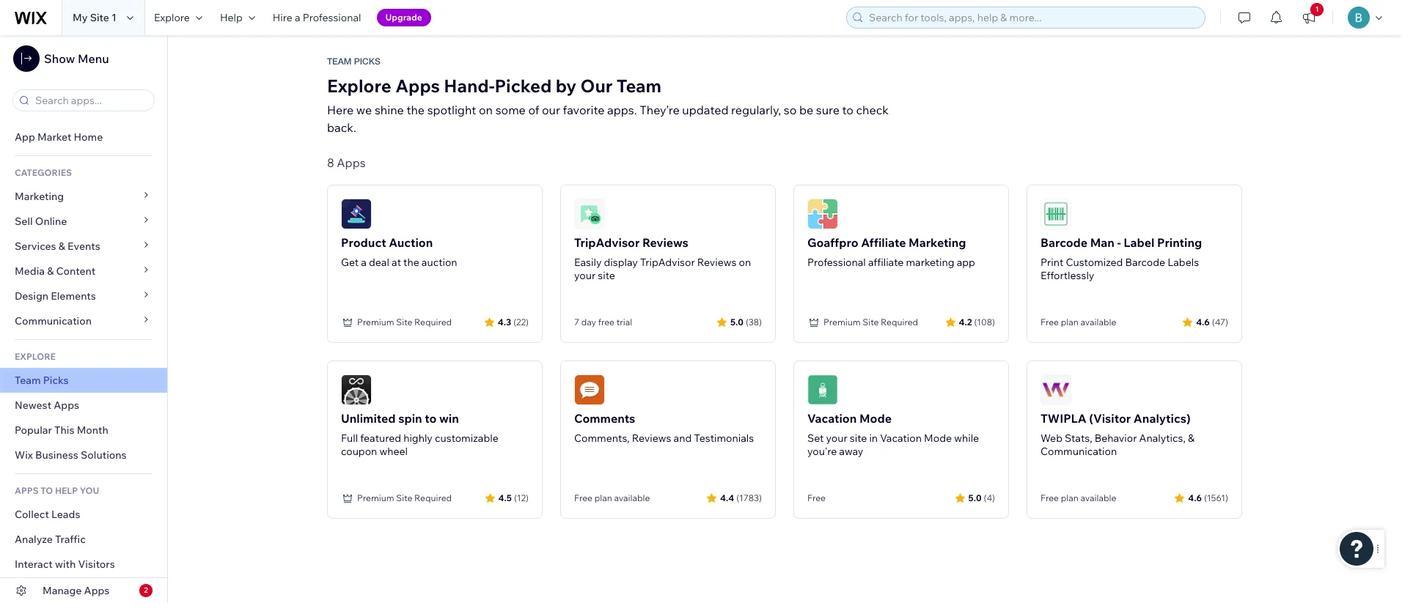 Task type: vqa. For each thing, say whether or not it's contained in the screenshot.


Task type: describe. For each thing, give the bounding box(es) containing it.
available for (visitor
[[1081, 493, 1117, 504]]

my
[[73, 11, 88, 24]]

affiliate
[[861, 235, 906, 250]]

twipla (visitor analytics) web stats, behavior analytics, & communication
[[1041, 412, 1195, 458]]

plan for comments,
[[595, 493, 612, 504]]

site right my
[[90, 11, 109, 24]]

4.6 (1561)
[[1189, 493, 1229, 504]]

0 vertical spatial team
[[327, 56, 352, 67]]

site inside vacation mode set your site in vacation mode while you're away
[[850, 432, 867, 445]]

apps for explore
[[396, 75, 440, 97]]

you're
[[808, 445, 837, 458]]

0 vertical spatial picks
[[354, 56, 381, 67]]

on inside tripadvisor reviews easily display tripadvisor reviews on your site
[[739, 256, 751, 269]]

4.4
[[720, 493, 734, 504]]

(1783)
[[737, 493, 762, 504]]

design
[[15, 290, 48, 303]]

app market home link
[[0, 125, 167, 150]]

collect leads link
[[0, 503, 167, 527]]

8
[[327, 156, 334, 170]]

services & events link
[[0, 234, 167, 259]]

you
[[80, 486, 99, 497]]

product auction logo image
[[341, 199, 372, 230]]

business
[[35, 449, 78, 462]]

Search for tools, apps, help & more... field
[[865, 7, 1201, 28]]

and
[[674, 432, 692, 445]]

sidebar element
[[0, 35, 168, 604]]

5.0 (4)
[[969, 493, 995, 504]]

visitors
[[78, 558, 115, 571]]

unlimited spin to win logo image
[[341, 375, 372, 406]]

design elements link
[[0, 284, 167, 309]]

auction
[[422, 256, 457, 269]]

highly
[[404, 432, 433, 445]]

communication inside 'twipla (visitor analytics) web stats, behavior analytics, & communication'
[[1041, 445, 1117, 458]]

some
[[496, 103, 526, 117]]

traffic
[[55, 533, 86, 547]]

premium site required for professional
[[824, 317, 919, 328]]

trial
[[617, 317, 633, 328]]

premium for professional
[[824, 317, 861, 328]]

comments logo image
[[574, 375, 605, 406]]

marketing
[[906, 256, 955, 269]]

upgrade
[[386, 12, 422, 23]]

0 vertical spatial barcode
[[1041, 235, 1088, 250]]

they're
[[640, 103, 680, 117]]

behavior
[[1095, 432, 1137, 445]]

help button
[[211, 0, 264, 35]]

0 vertical spatial tripadvisor
[[574, 235, 640, 250]]

collect
[[15, 508, 49, 522]]

4.6 for twipla (visitor analytics)
[[1189, 493, 1202, 504]]

marketing inside goaffpro affiliate marketing professional affiliate marketing app
[[909, 235, 967, 250]]

1 button
[[1293, 0, 1326, 35]]

(4)
[[984, 493, 995, 504]]

apps for 8
[[337, 156, 366, 170]]

app market home
[[15, 131, 103, 144]]

popular this month
[[15, 424, 108, 437]]

set
[[808, 432, 824, 445]]

month
[[77, 424, 108, 437]]

with
[[55, 558, 76, 571]]

the inside product auction get a deal at the auction
[[404, 256, 419, 269]]

professional inside goaffpro affiliate marketing professional affiliate marketing app
[[808, 256, 866, 269]]

2
[[144, 586, 148, 596]]

comments comments, reviews and testimonials
[[574, 412, 754, 445]]

free plan available for man
[[1041, 317, 1117, 328]]

0 horizontal spatial mode
[[860, 412, 892, 426]]

required for auction
[[415, 317, 452, 328]]

free plan available for (visitor
[[1041, 493, 1117, 504]]

so
[[784, 103, 797, 117]]

content
[[56, 265, 96, 278]]

featured
[[360, 432, 401, 445]]

explore
[[15, 351, 56, 362]]

manage apps
[[43, 585, 110, 598]]

newest
[[15, 399, 51, 412]]

barcode man - label printing print customized barcode labels effortlessly
[[1041, 235, 1203, 282]]

by
[[556, 75, 577, 97]]

0 horizontal spatial professional
[[303, 11, 361, 24]]

product
[[341, 235, 386, 250]]

1 horizontal spatial vacation
[[880, 432, 922, 445]]

deal
[[369, 256, 389, 269]]

barcode man - label printing logo image
[[1041, 199, 1072, 230]]

hire a professional
[[273, 11, 361, 24]]

spin
[[398, 412, 422, 426]]

print
[[1041, 256, 1064, 269]]

reviews inside comments comments, reviews and testimonials
[[632, 432, 672, 445]]

communication inside sidebar element
[[15, 315, 94, 328]]

required for spin
[[415, 493, 452, 504]]

collect leads
[[15, 508, 80, 522]]

services & events
[[15, 240, 100, 253]]

our
[[542, 103, 560, 117]]

(108)
[[975, 317, 995, 328]]

analyze traffic
[[15, 533, 86, 547]]

free
[[598, 317, 615, 328]]

(12)
[[514, 493, 529, 504]]

updated
[[682, 103, 729, 117]]

vacation mode logo image
[[808, 375, 839, 406]]

check
[[856, 103, 889, 117]]

required for affiliate
[[881, 317, 919, 328]]

goaffpro affiliate marketing professional affiliate marketing app
[[808, 235, 976, 269]]

explore for explore apps hand-picked by our team
[[327, 75, 392, 97]]

free for barcode man - label printing
[[1041, 317, 1059, 328]]

media & content
[[15, 265, 96, 278]]

free for twipla (visitor analytics)
[[1041, 493, 1059, 504]]

apps
[[15, 486, 39, 497]]

twipla
[[1041, 412, 1087, 426]]

& for content
[[47, 265, 54, 278]]

back.
[[327, 120, 356, 135]]

full
[[341, 432, 358, 445]]

sell online link
[[0, 209, 167, 234]]

web
[[1041, 432, 1063, 445]]

5.0 (38)
[[731, 317, 762, 328]]

0 horizontal spatial 1
[[112, 11, 117, 24]]

comments,
[[574, 432, 630, 445]]

4.5
[[499, 493, 512, 504]]

4.5 (12)
[[499, 493, 529, 504]]

customized
[[1066, 256, 1123, 269]]

a inside product auction get a deal at the auction
[[361, 256, 367, 269]]

interact
[[15, 558, 53, 571]]

-
[[1118, 235, 1121, 250]]

your inside tripadvisor reviews easily display tripadvisor reviews on your site
[[574, 269, 596, 282]]

sell
[[15, 215, 33, 228]]

4.3
[[498, 317, 511, 328]]

1 horizontal spatial mode
[[924, 432, 952, 445]]

manage
[[43, 585, 82, 598]]

team inside sidebar element
[[15, 374, 41, 387]]

the inside here we shine the spotlight on some of our favorite apps. they're updated regularly, so be sure to check back.
[[407, 103, 425, 117]]

goaffpro affiliate marketing logo image
[[808, 199, 839, 230]]

to inside unlimited spin to win full featured highly customizable coupon wheel
[[425, 412, 437, 426]]

twipla (visitor analytics) logo image
[[1041, 375, 1072, 406]]



Task type: locate. For each thing, give the bounding box(es) containing it.
2 horizontal spatial &
[[1188, 432, 1195, 445]]

tripadvisor up display
[[574, 235, 640, 250]]

1 vertical spatial the
[[404, 256, 419, 269]]

required down affiliate
[[881, 317, 919, 328]]

1 vertical spatial your
[[826, 432, 848, 445]]

picks up newest apps
[[43, 374, 69, 387]]

site down wheel
[[396, 493, 413, 504]]

1 vertical spatial professional
[[808, 256, 866, 269]]

0 vertical spatial 4.6
[[1197, 317, 1210, 328]]

on up 5.0 (38) on the bottom
[[739, 256, 751, 269]]

0 horizontal spatial on
[[479, 103, 493, 117]]

analyze
[[15, 533, 53, 547]]

premium down coupon
[[357, 493, 394, 504]]

1 horizontal spatial &
[[58, 240, 65, 253]]

5.0 for vacation mode
[[969, 493, 982, 504]]

(38)
[[746, 317, 762, 328]]

wheel
[[380, 445, 408, 458]]

barcode
[[1041, 235, 1088, 250], [1126, 256, 1166, 269]]

2 vertical spatial &
[[1188, 432, 1195, 445]]

required down auction
[[415, 317, 452, 328]]

available down comments,
[[614, 493, 650, 504]]

4.6
[[1197, 317, 1210, 328], [1189, 493, 1202, 504]]

available for comments,
[[614, 493, 650, 504]]

away
[[840, 445, 864, 458]]

wix business solutions
[[15, 449, 127, 462]]

your right set
[[826, 432, 848, 445]]

premium site required for win
[[357, 493, 452, 504]]

1 horizontal spatial 5.0
[[969, 493, 982, 504]]

7
[[574, 317, 580, 328]]

0 vertical spatial &
[[58, 240, 65, 253]]

professional down "goaffpro"
[[808, 256, 866, 269]]

affiliate
[[869, 256, 904, 269]]

0 horizontal spatial a
[[295, 11, 300, 24]]

Search apps... field
[[31, 90, 150, 111]]

interact with visitors
[[15, 558, 115, 571]]

a right get
[[361, 256, 367, 269]]

site up free at the bottom left of the page
[[598, 269, 615, 282]]

wix business solutions link
[[0, 443, 167, 468]]

0 vertical spatial mode
[[860, 412, 892, 426]]

your left display
[[574, 269, 596, 282]]

4.3 (22)
[[498, 317, 529, 328]]

in
[[870, 432, 878, 445]]

site left in
[[850, 432, 867, 445]]

0 vertical spatial a
[[295, 11, 300, 24]]

5.0 left (38)
[[731, 317, 744, 328]]

team picks down explore at the bottom of page
[[15, 374, 69, 387]]

free plan available down "effortlessly"
[[1041, 317, 1117, 328]]

required down 'highly' in the left bottom of the page
[[415, 493, 452, 504]]

0 horizontal spatial marketing
[[15, 190, 64, 203]]

plan down stats,
[[1061, 493, 1079, 504]]

mode left while
[[924, 432, 952, 445]]

solutions
[[81, 449, 127, 462]]

1 horizontal spatial 1
[[1316, 4, 1319, 14]]

a right hire
[[295, 11, 300, 24]]

tripadvisor reviews logo image
[[574, 199, 605, 230]]

0 vertical spatial reviews
[[643, 235, 689, 250]]

premium site required for a
[[357, 317, 452, 328]]

1 vertical spatial barcode
[[1126, 256, 1166, 269]]

1 vertical spatial communication
[[1041, 445, 1117, 458]]

help
[[55, 486, 78, 497]]

free down the web
[[1041, 493, 1059, 504]]

apps for manage
[[84, 585, 110, 598]]

printing
[[1158, 235, 1203, 250]]

explore up we
[[327, 75, 392, 97]]

site for unlimited spin to win
[[396, 493, 413, 504]]

team picks
[[327, 56, 381, 67], [15, 374, 69, 387]]

plan down "effortlessly"
[[1061, 317, 1079, 328]]

team picks inside sidebar element
[[15, 374, 69, 387]]

of
[[528, 103, 539, 117]]

auction
[[389, 235, 433, 250]]

1 vertical spatial vacation
[[880, 432, 922, 445]]

0 horizontal spatial explore
[[154, 11, 190, 24]]

to right the sure
[[843, 103, 854, 117]]

communication down twipla
[[1041, 445, 1117, 458]]

while
[[955, 432, 979, 445]]

categories
[[15, 167, 72, 178]]

professional right hire
[[303, 11, 361, 24]]

site
[[90, 11, 109, 24], [396, 317, 413, 328], [863, 317, 879, 328], [396, 493, 413, 504]]

display
[[604, 256, 638, 269]]

(visitor
[[1090, 412, 1131, 426]]

1 horizontal spatial team
[[327, 56, 352, 67]]

we
[[356, 103, 372, 117]]

available down "effortlessly"
[[1081, 317, 1117, 328]]

0 horizontal spatial barcode
[[1041, 235, 1088, 250]]

& right analytics,
[[1188, 432, 1195, 445]]

available for man
[[1081, 317, 1117, 328]]

& left events
[[58, 240, 65, 253]]

product auction get a deal at the auction
[[341, 235, 457, 269]]

team up apps.
[[617, 75, 662, 97]]

apps right 8
[[337, 156, 366, 170]]

0 horizontal spatial your
[[574, 269, 596, 282]]

available down behavior on the right
[[1081, 493, 1117, 504]]

free down you're
[[808, 493, 826, 504]]

vacation right in
[[880, 432, 922, 445]]

4.6 (47)
[[1197, 317, 1229, 328]]

1 vertical spatial on
[[739, 256, 751, 269]]

1 horizontal spatial site
[[850, 432, 867, 445]]

1 inside button
[[1316, 4, 1319, 14]]

1 vertical spatial team picks
[[15, 374, 69, 387]]

site down affiliate
[[863, 317, 879, 328]]

1 vertical spatial mode
[[924, 432, 952, 445]]

1 vertical spatial picks
[[43, 374, 69, 387]]

free plan available
[[1041, 317, 1117, 328], [574, 493, 650, 504], [1041, 493, 1117, 504]]

plan for man
[[1061, 317, 1079, 328]]

site for product auction
[[396, 317, 413, 328]]

4.6 left (47)
[[1197, 317, 1210, 328]]

apps up shine
[[396, 75, 440, 97]]

marketing down categories
[[15, 190, 64, 203]]

comments
[[574, 412, 636, 426]]

apps inside newest apps link
[[54, 399, 79, 412]]

1 horizontal spatial on
[[739, 256, 751, 269]]

coupon
[[341, 445, 377, 458]]

apps
[[396, 75, 440, 97], [337, 156, 366, 170], [54, 399, 79, 412], [84, 585, 110, 598]]

elements
[[51, 290, 96, 303]]

here we shine the spotlight on some of our favorite apps. they're updated regularly, so be sure to check back.
[[327, 103, 889, 135]]

2 vertical spatial reviews
[[632, 432, 672, 445]]

& right media
[[47, 265, 54, 278]]

team down explore at the bottom of page
[[15, 374, 41, 387]]

free down "effortlessly"
[[1041, 317, 1059, 328]]

to left win
[[425, 412, 437, 426]]

team picks up we
[[327, 56, 381, 67]]

site for goaffpro affiliate marketing
[[863, 317, 879, 328]]

1 vertical spatial a
[[361, 256, 367, 269]]

4.2
[[959, 317, 972, 328]]

1 horizontal spatial communication
[[1041, 445, 1117, 458]]

1 vertical spatial marketing
[[909, 235, 967, 250]]

online
[[35, 215, 67, 228]]

market
[[37, 131, 71, 144]]

1 vertical spatial to
[[425, 412, 437, 426]]

0 vertical spatial site
[[598, 269, 615, 282]]

1 horizontal spatial to
[[843, 103, 854, 117]]

professional
[[303, 11, 361, 24], [808, 256, 866, 269]]

explore for explore
[[154, 11, 190, 24]]

1 vertical spatial tripadvisor
[[640, 256, 695, 269]]

site inside tripadvisor reviews easily display tripadvisor reviews on your site
[[598, 269, 615, 282]]

communication
[[15, 315, 94, 328], [1041, 445, 1117, 458]]

0 vertical spatial communication
[[15, 315, 94, 328]]

apps up the this
[[54, 399, 79, 412]]

help
[[220, 11, 243, 24]]

team up here
[[327, 56, 352, 67]]

5.0 for tripadvisor reviews
[[731, 317, 744, 328]]

win
[[439, 412, 459, 426]]

5.0
[[731, 317, 744, 328], [969, 493, 982, 504]]

0 vertical spatial team picks
[[327, 56, 381, 67]]

picks inside the team picks link
[[43, 374, 69, 387]]

(22)
[[514, 317, 529, 328]]

vacation up set
[[808, 412, 857, 426]]

interact with visitors link
[[0, 552, 167, 577]]

0 horizontal spatial picks
[[43, 374, 69, 387]]

the right at on the left top of page
[[404, 256, 419, 269]]

0 vertical spatial to
[[843, 103, 854, 117]]

communication down design elements at the left
[[15, 315, 94, 328]]

to
[[843, 103, 854, 117], [425, 412, 437, 426]]

here
[[327, 103, 354, 117]]

apps down "visitors"
[[84, 585, 110, 598]]

0 horizontal spatial 5.0
[[731, 317, 744, 328]]

1 horizontal spatial explore
[[327, 75, 392, 97]]

1 vertical spatial 5.0
[[969, 493, 982, 504]]

menu
[[78, 51, 109, 66]]

2 horizontal spatial team
[[617, 75, 662, 97]]

0 horizontal spatial team picks
[[15, 374, 69, 387]]

tripadvisor reviews easily display tripadvisor reviews on your site
[[574, 235, 751, 282]]

analytics,
[[1140, 432, 1186, 445]]

0 vertical spatial marketing
[[15, 190, 64, 203]]

barcode down label
[[1126, 256, 1166, 269]]

communication link
[[0, 309, 167, 334]]

marketing up marketing
[[909, 235, 967, 250]]

your inside vacation mode set your site in vacation mode while you're away
[[826, 432, 848, 445]]

1 vertical spatial reviews
[[698, 256, 737, 269]]

hand-
[[444, 75, 495, 97]]

free right (12)
[[574, 493, 593, 504]]

0 vertical spatial 5.0
[[731, 317, 744, 328]]

premium site required down at on the left top of page
[[357, 317, 452, 328]]

tripadvisor right display
[[640, 256, 695, 269]]

sure
[[816, 103, 840, 117]]

mode up in
[[860, 412, 892, 426]]

marketing link
[[0, 184, 167, 209]]

marketing inside sidebar element
[[15, 190, 64, 203]]

& for events
[[58, 240, 65, 253]]

0 vertical spatial professional
[[303, 11, 361, 24]]

plan for (visitor
[[1061, 493, 1079, 504]]

analyze traffic link
[[0, 527, 167, 552]]

& inside 'twipla (visitor analytics) web stats, behavior analytics, & communication'
[[1188, 432, 1195, 445]]

2 vertical spatial team
[[15, 374, 41, 387]]

goaffpro
[[808, 235, 859, 250]]

popular this month link
[[0, 418, 167, 443]]

0 horizontal spatial &
[[47, 265, 54, 278]]

on left some
[[479, 103, 493, 117]]

0 horizontal spatial communication
[[15, 315, 94, 328]]

(47)
[[1212, 317, 1229, 328]]

premium up vacation mode logo
[[824, 317, 861, 328]]

explore left help
[[154, 11, 190, 24]]

0 horizontal spatial team
[[15, 374, 41, 387]]

0 horizontal spatial vacation
[[808, 412, 857, 426]]

1 vertical spatial explore
[[327, 75, 392, 97]]

1 vertical spatial 4.6
[[1189, 493, 1202, 504]]

sell online
[[15, 215, 67, 228]]

0 vertical spatial the
[[407, 103, 425, 117]]

0 vertical spatial vacation
[[808, 412, 857, 426]]

barcode up print at the top right of the page
[[1041, 235, 1088, 250]]

team picks link
[[0, 368, 167, 393]]

0 horizontal spatial site
[[598, 269, 615, 282]]

free plan available for comments,
[[574, 493, 650, 504]]

the right shine
[[407, 103, 425, 117]]

premium site required down wheel
[[357, 493, 452, 504]]

premium
[[357, 317, 394, 328], [824, 317, 861, 328], [357, 493, 394, 504]]

1 vertical spatial team
[[617, 75, 662, 97]]

a inside hire a professional link
[[295, 11, 300, 24]]

8 apps
[[327, 156, 366, 170]]

site down at on the left top of page
[[396, 317, 413, 328]]

1 vertical spatial site
[[850, 432, 867, 445]]

premium site required down affiliate
[[824, 317, 919, 328]]

1 horizontal spatial professional
[[808, 256, 866, 269]]

premium for a
[[357, 317, 394, 328]]

to inside here we shine the spotlight on some of our favorite apps. they're updated regularly, so be sure to check back.
[[843, 103, 854, 117]]

1 horizontal spatial your
[[826, 432, 848, 445]]

free plan available down comments,
[[574, 493, 650, 504]]

1 horizontal spatial barcode
[[1126, 256, 1166, 269]]

5.0 left (4)
[[969, 493, 982, 504]]

0 vertical spatial explore
[[154, 11, 190, 24]]

free plan available down stats,
[[1041, 493, 1117, 504]]

vacation mode set your site in vacation mode while you're away
[[808, 412, 979, 458]]

popular
[[15, 424, 52, 437]]

a
[[295, 11, 300, 24], [361, 256, 367, 269]]

4.6 for barcode man - label printing
[[1197, 317, 1210, 328]]

1 horizontal spatial marketing
[[909, 235, 967, 250]]

1 vertical spatial &
[[47, 265, 54, 278]]

1 horizontal spatial a
[[361, 256, 367, 269]]

1 horizontal spatial picks
[[354, 56, 381, 67]]

vacation
[[808, 412, 857, 426], [880, 432, 922, 445]]

this
[[54, 424, 74, 437]]

upgrade button
[[377, 9, 431, 26]]

premium for win
[[357, 493, 394, 504]]

site
[[598, 269, 615, 282], [850, 432, 867, 445]]

show
[[44, 51, 75, 66]]

1 horizontal spatial team picks
[[327, 56, 381, 67]]

newest apps link
[[0, 393, 167, 418]]

4.6 left (1561)
[[1189, 493, 1202, 504]]

0 vertical spatial your
[[574, 269, 596, 282]]

apps for newest
[[54, 399, 79, 412]]

on inside here we shine the spotlight on some of our favorite apps. they're updated regularly, so be sure to check back.
[[479, 103, 493, 117]]

premium down deal on the top left
[[357, 317, 394, 328]]

stats,
[[1065, 432, 1093, 445]]

0 horizontal spatial to
[[425, 412, 437, 426]]

0 vertical spatial on
[[479, 103, 493, 117]]

easily
[[574, 256, 602, 269]]

picks up we
[[354, 56, 381, 67]]

favorite
[[563, 103, 605, 117]]

customizable
[[435, 432, 499, 445]]

plan down comments,
[[595, 493, 612, 504]]

unlimited spin to win full featured highly customizable coupon wheel
[[341, 412, 499, 458]]

free for comments
[[574, 493, 593, 504]]



